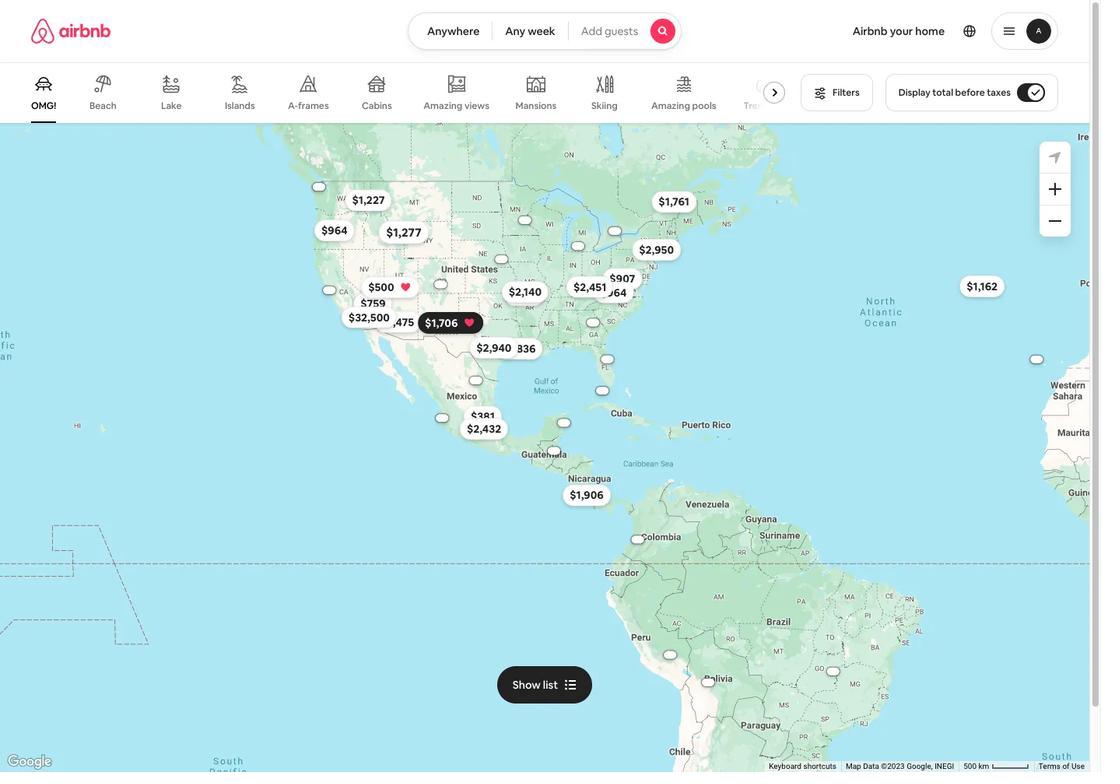 Task type: locate. For each thing, give the bounding box(es) containing it.
1 vertical spatial $964
[[601, 285, 627, 299]]

©2023
[[881, 762, 905, 771]]

$1,162 button
[[960, 275, 1005, 297]]

0 horizontal spatial $964
[[321, 223, 348, 237]]

$1,227 button
[[345, 189, 392, 211]]

add guests
[[581, 24, 638, 38]]

amazing views
[[424, 99, 489, 112]]

$32,500 button
[[341, 306, 397, 328]]

$12,895
[[434, 416, 450, 421]]

amazing left views
[[424, 99, 463, 112]]

$500
[[368, 280, 394, 294]]

$7,475 button
[[374, 311, 421, 333]]

1 horizontal spatial amazing
[[651, 100, 690, 112]]

0 horizontal spatial $964 button
[[314, 220, 355, 241]]

display total before taxes
[[899, 86, 1011, 99]]

$759 button
[[353, 293, 393, 315]]

islands
[[225, 100, 255, 112]]

trending
[[744, 100, 783, 112]]

$1,227
[[352, 193, 385, 207]]

km
[[979, 762, 989, 771]]

a-frames
[[288, 100, 329, 112]]

$29,940
[[607, 229, 623, 234]]

500
[[964, 762, 977, 771]]

$1,706 button
[[418, 312, 484, 334]]

$2,432 button
[[460, 418, 508, 440]]

$583 button
[[504, 284, 544, 306]]

show list
[[513, 678, 558, 692]]

$2,940 button
[[469, 337, 519, 359]]

amazing left pools
[[651, 100, 690, 112]]

$2,140
[[509, 285, 542, 299]]

any
[[505, 24, 525, 38]]

beach
[[89, 100, 116, 112]]

amazing
[[424, 99, 463, 112], [651, 100, 690, 112]]

your
[[890, 24, 913, 38]]

$1,277
[[386, 225, 422, 240]]

$964 button down $1,227
[[314, 220, 355, 241]]

display total before taxes button
[[885, 74, 1058, 111]]

$2,940
[[476, 341, 512, 355]]

airbnb your home link
[[843, 15, 954, 47]]

$29,940 button
[[599, 227, 630, 235]]

any week button
[[492, 12, 569, 50]]

$2,451
[[573, 280, 607, 294]]

zoom out image
[[1049, 215, 1062, 227]]

frames
[[298, 100, 329, 112]]

google,
[[907, 762, 933, 771]]

airbnb
[[853, 24, 888, 38]]

terms of use link
[[1039, 762, 1085, 771]]

$964
[[321, 223, 348, 237], [601, 285, 627, 299]]

anywhere
[[427, 24, 480, 38]]

amazing for amazing pools
[[651, 100, 690, 112]]

$2,140 button
[[502, 281, 549, 303]]

$1,706
[[425, 316, 458, 330]]

$1,162
[[967, 279, 998, 293]]

500 km button
[[959, 761, 1034, 772]]

any week
[[505, 24, 555, 38]]

$1,836
[[502, 342, 536, 356]]

$12,895 button
[[427, 414, 458, 422]]

views
[[465, 99, 489, 112]]

group
[[31, 62, 792, 123]]

cabins
[[362, 100, 392, 112]]

$964 button down $2,950 button in the right top of the page
[[594, 282, 634, 303]]

None search field
[[408, 12, 682, 50]]

1 vertical spatial $964 button
[[594, 282, 634, 303]]

total
[[933, 86, 953, 99]]

$500 button
[[361, 276, 420, 298]]

$2,451 button
[[566, 276, 614, 298]]

taxes
[[987, 86, 1011, 99]]

$1,761 button
[[652, 191, 696, 213]]

mansions
[[516, 100, 557, 112]]

show list button
[[497, 666, 592, 703]]

week
[[528, 24, 555, 38]]

data
[[863, 762, 879, 771]]

$1,277 button
[[379, 221, 429, 244]]

$964 button
[[314, 220, 355, 241], [594, 282, 634, 303]]

0 horizontal spatial amazing
[[424, 99, 463, 112]]

omg!
[[31, 100, 56, 112]]

$2,432
[[467, 422, 501, 436]]



Task type: vqa. For each thing, say whether or not it's contained in the screenshot.
Google map
Including 1 saved stay. region
no



Task type: describe. For each thing, give the bounding box(es) containing it.
inegi
[[935, 762, 954, 771]]

google image
[[4, 752, 55, 772]]

0 vertical spatial $964 button
[[314, 220, 355, 241]]

1 horizontal spatial $964
[[601, 285, 627, 299]]

$1,761
[[659, 195, 689, 209]]

keyboard shortcuts
[[769, 762, 837, 771]]

a-
[[288, 100, 298, 112]]

skiing
[[591, 100, 618, 112]]

1 horizontal spatial $964 button
[[594, 282, 634, 303]]

$907
[[610, 272, 635, 286]]

anywhere button
[[408, 12, 493, 50]]

of
[[1063, 762, 1070, 771]]

airbnb your home
[[853, 24, 945, 38]]

zoom in image
[[1049, 183, 1062, 195]]

filters
[[833, 86, 860, 99]]

0 vertical spatial $964
[[321, 223, 348, 237]]

google map
showing 90 stays. including 3 saved stays. region
[[0, 123, 1090, 772]]

$381
[[471, 410, 495, 424]]

$1,227 $1,277
[[352, 193, 422, 240]]

before
[[955, 86, 985, 99]]

none search field containing anywhere
[[408, 12, 682, 50]]

add
[[581, 24, 602, 38]]

$2,940 $2,140
[[476, 285, 542, 355]]

$759
[[360, 297, 386, 311]]

filters button
[[801, 74, 873, 111]]

$381 button
[[464, 406, 502, 427]]

$1,906 button
[[563, 484, 611, 506]]

list
[[543, 678, 558, 692]]

home
[[915, 24, 945, 38]]

$32,500
[[348, 310, 390, 324]]

use
[[1072, 762, 1085, 771]]

$907 button
[[603, 268, 642, 290]]

amazing for amazing views
[[424, 99, 463, 112]]

display
[[899, 86, 931, 99]]

add guests button
[[568, 12, 682, 50]]

amazing pools
[[651, 100, 716, 112]]

$1,906
[[570, 488, 604, 502]]

pools
[[692, 100, 716, 112]]

terms
[[1039, 762, 1061, 771]]

$2,950 button
[[632, 239, 681, 261]]

$2,950
[[639, 243, 674, 257]]

$7,475
[[381, 315, 414, 329]]

show
[[513, 678, 541, 692]]

$1,836 button
[[495, 338, 543, 360]]

keyboard
[[769, 762, 802, 771]]

group containing amazing views
[[31, 62, 792, 123]]

map
[[846, 762, 861, 771]]

500 km
[[964, 762, 991, 771]]

keyboard shortcuts button
[[769, 761, 837, 772]]

map data ©2023 google, inegi
[[846, 762, 954, 771]]

guests
[[605, 24, 638, 38]]

lake
[[161, 100, 182, 112]]

shortcuts
[[803, 762, 837, 771]]

$583
[[511, 288, 537, 302]]

profile element
[[700, 0, 1058, 62]]

terms of use
[[1039, 762, 1085, 771]]



